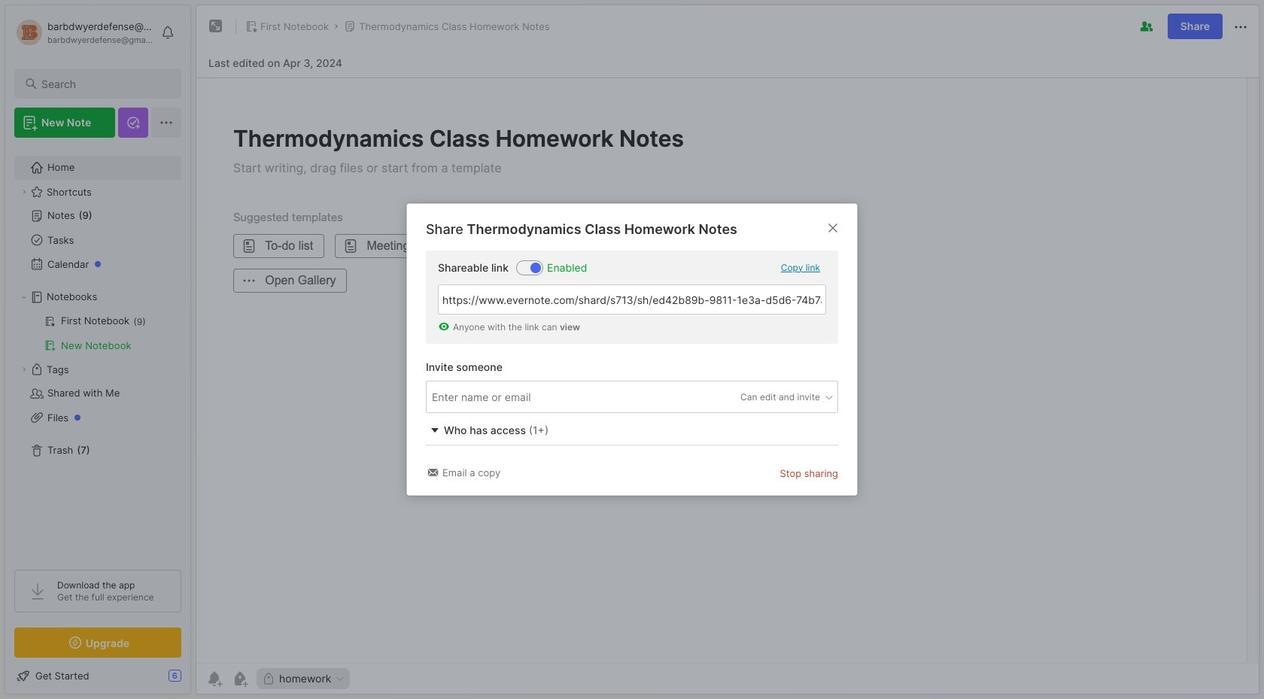 Task type: describe. For each thing, give the bounding box(es) containing it.
add a reminder image
[[205, 670, 223, 688]]

close image
[[824, 219, 842, 237]]

Add tag field
[[430, 389, 611, 405]]

Note Editor text field
[[196, 78, 1259, 663]]

none search field inside main element
[[41, 74, 168, 93]]



Task type: locate. For each thing, give the bounding box(es) containing it.
group
[[14, 309, 181, 357]]

expand notebooks image
[[20, 293, 29, 302]]

tree inside main element
[[5, 147, 190, 556]]

None search field
[[41, 74, 168, 93]]

add tag image
[[231, 670, 249, 688]]

Shared URL text field
[[438, 284, 826, 314]]

tree
[[5, 147, 190, 556]]

shared link switcher image
[[530, 262, 541, 273]]

note window element
[[196, 5, 1260, 695]]

expand tags image
[[20, 365, 29, 374]]

group inside main element
[[14, 309, 181, 357]]

Search text field
[[41, 77, 168, 91]]

expand note image
[[207, 17, 225, 35]]

Select permission field
[[712, 390, 834, 404]]

main element
[[0, 0, 196, 699]]



Task type: vqa. For each thing, say whether or not it's contained in the screenshot.
documents
no



